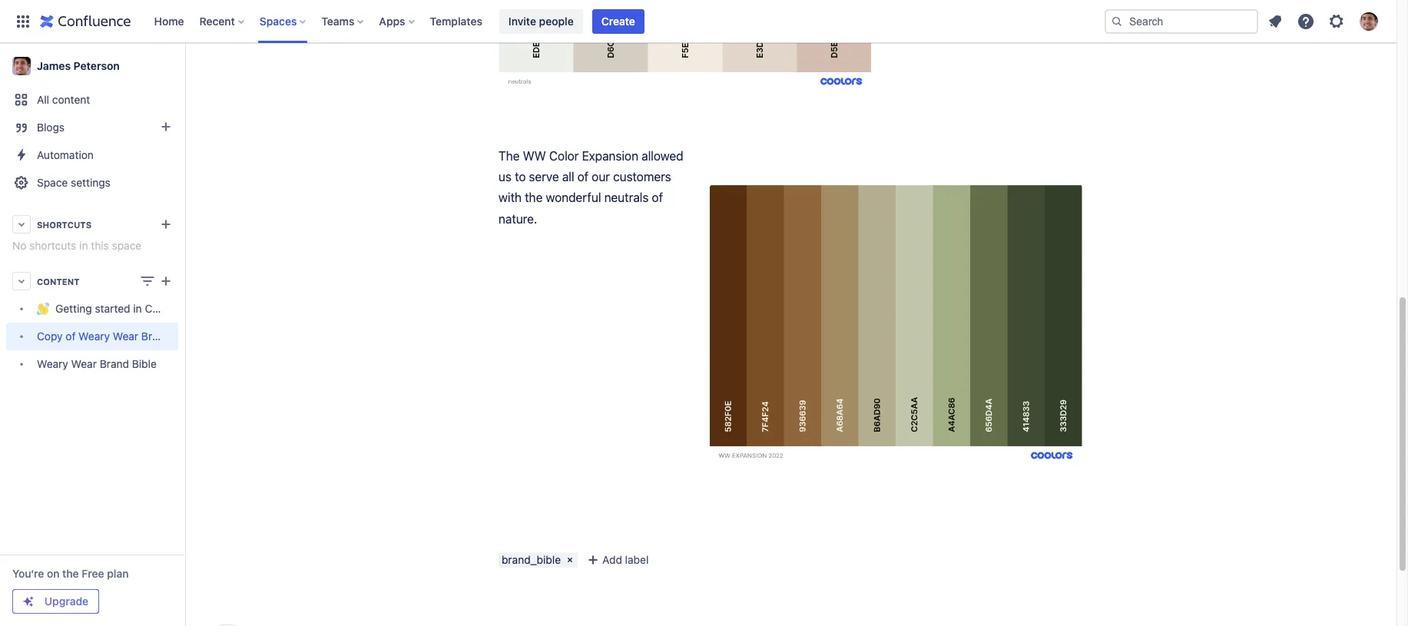 Task type: locate. For each thing, give the bounding box(es) containing it.
1 vertical spatial bible
[[132, 358, 157, 371]]

teams
[[322, 14, 355, 27]]

weary up weary wear brand bible link
[[79, 330, 110, 343]]

settings
[[71, 176, 111, 189]]

1 horizontal spatial weary
[[79, 330, 110, 343]]

in right started on the left
[[133, 302, 142, 315]]

Search field
[[1105, 9, 1259, 33]]

1 vertical spatial in
[[133, 302, 142, 315]]

clear image
[[564, 554, 576, 566]]

free
[[82, 567, 104, 580]]

1 horizontal spatial brand
[[141, 330, 171, 343]]

0 vertical spatial the
[[525, 191, 543, 205]]

serve
[[529, 170, 559, 184]]

bible
[[174, 330, 198, 343], [132, 358, 157, 371]]

you're
[[12, 567, 44, 580]]

the
[[525, 191, 543, 205], [62, 567, 79, 580]]

automation link
[[6, 141, 178, 169]]

tree
[[6, 295, 202, 378]]

all content link
[[6, 86, 178, 114]]

in left this
[[79, 239, 88, 252]]

your profile and preferences image
[[1360, 12, 1379, 30]]

in inside "getting started in confluence" link
[[133, 302, 142, 315]]

settings icon image
[[1328, 12, 1346, 30]]

of right all
[[578, 170, 589, 184]]

this
[[91, 239, 109, 252]]

0 vertical spatial weary
[[79, 330, 110, 343]]

0 horizontal spatial of
[[66, 330, 76, 343]]

of right "copy"
[[66, 330, 76, 343]]

collapse sidebar image
[[168, 51, 201, 81]]

apps
[[379, 14, 405, 27]]

allowed
[[642, 149, 684, 163]]

getting started in confluence
[[55, 302, 202, 315]]

premium image
[[22, 596, 35, 608]]

brand down copy of weary wear brand bible
[[100, 358, 129, 371]]

home link
[[149, 9, 189, 33]]

0 vertical spatial brand
[[141, 330, 171, 343]]

banner containing home
[[0, 0, 1397, 43]]

ww
[[523, 149, 546, 163]]

automation
[[37, 148, 94, 161]]

peterson
[[73, 59, 120, 72]]

in
[[79, 239, 88, 252], [133, 302, 142, 315]]

shortcuts button
[[6, 211, 178, 238]]

0 horizontal spatial in
[[79, 239, 88, 252]]

2 vertical spatial of
[[66, 330, 76, 343]]

weary wear brand bible
[[37, 358, 157, 371]]

on
[[47, 567, 60, 580]]

bible down confluence
[[174, 330, 198, 343]]

0 vertical spatial in
[[79, 239, 88, 252]]

templates link
[[425, 9, 487, 33]]

add label
[[603, 553, 649, 566]]

help icon image
[[1297, 12, 1316, 30]]

create link
[[592, 9, 645, 33]]

confluence
[[145, 302, 202, 315]]

getting started in confluence link
[[6, 295, 202, 323]]

weary
[[79, 330, 110, 343], [37, 358, 68, 371]]

bible down copy of weary wear brand bible
[[132, 358, 157, 371]]

brand down confluence
[[141, 330, 171, 343]]

notification icon image
[[1266, 12, 1285, 30]]

weary down "copy"
[[37, 358, 68, 371]]

add shortcut image
[[157, 215, 175, 234]]

wear down copy of weary wear brand bible link
[[71, 358, 97, 371]]

teams button
[[317, 9, 370, 33]]

the down serve
[[525, 191, 543, 205]]

content button
[[6, 267, 178, 295]]

banner
[[0, 0, 1397, 43]]

of down customers
[[652, 191, 663, 205]]

0 horizontal spatial the
[[62, 567, 79, 580]]

appswitcher icon image
[[14, 12, 32, 30]]

1 horizontal spatial the
[[525, 191, 543, 205]]

0 vertical spatial wear
[[113, 330, 138, 343]]

the right 'on'
[[62, 567, 79, 580]]

blogs
[[37, 121, 65, 134]]

1 vertical spatial brand
[[100, 358, 129, 371]]

0 horizontal spatial weary
[[37, 358, 68, 371]]

2 horizontal spatial of
[[652, 191, 663, 205]]

1 horizontal spatial of
[[578, 170, 589, 184]]

1 horizontal spatial in
[[133, 302, 142, 315]]

wear
[[113, 330, 138, 343], [71, 358, 97, 371]]

tree containing getting started in confluence
[[6, 295, 202, 378]]

in for started
[[133, 302, 142, 315]]

confluence image
[[40, 12, 131, 30], [40, 12, 131, 30]]

brand
[[141, 330, 171, 343], [100, 358, 129, 371]]

templates
[[430, 14, 483, 27]]

of
[[578, 170, 589, 184], [652, 191, 663, 205], [66, 330, 76, 343]]

1 horizontal spatial wear
[[113, 330, 138, 343]]

wear down getting started in confluence on the left of the page
[[113, 330, 138, 343]]

you're on the free plan
[[12, 567, 129, 580]]

0 horizontal spatial wear
[[71, 358, 97, 371]]

blogs link
[[6, 114, 178, 141]]

brand_bible link
[[499, 552, 563, 568]]

Add label text field
[[583, 552, 701, 568]]

space
[[112, 239, 142, 252]]

getting
[[55, 302, 92, 315]]

0 vertical spatial bible
[[174, 330, 198, 343]]

1 vertical spatial the
[[62, 567, 79, 580]]



Task type: describe. For each thing, give the bounding box(es) containing it.
brand_bible
[[502, 553, 561, 566]]

weary wear brand bible link
[[6, 350, 178, 378]]

space settings
[[37, 176, 111, 189]]

recent
[[199, 14, 235, 27]]

spaces button
[[255, 9, 312, 33]]

color
[[549, 149, 579, 163]]

all
[[562, 170, 574, 184]]

shortcuts
[[29, 239, 76, 252]]

space element
[[0, 43, 202, 626]]

0 horizontal spatial bible
[[132, 358, 157, 371]]

home
[[154, 14, 184, 27]]

all
[[37, 93, 49, 106]]

0 horizontal spatial brand
[[100, 358, 129, 371]]

invite
[[509, 14, 536, 27]]

the inside the ww color expansion allowed us to serve all of our customers with the wonderful neutrals of nature.
[[525, 191, 543, 205]]

the ww color expansion allowed us to serve all of our customers with the wonderful neutrals of nature.
[[499, 149, 687, 226]]

copy
[[37, 330, 63, 343]]

1 vertical spatial weary
[[37, 358, 68, 371]]

plan
[[107, 567, 129, 580]]

with
[[499, 191, 522, 205]]

tree inside space element
[[6, 295, 202, 378]]

create
[[601, 14, 635, 27]]

copy of weary wear brand bible
[[37, 330, 198, 343]]

in for shortcuts
[[79, 239, 88, 252]]

change view image
[[138, 272, 157, 290]]

all content
[[37, 93, 90, 106]]

james
[[37, 59, 71, 72]]

to
[[515, 170, 526, 184]]

content
[[37, 276, 80, 286]]

global element
[[9, 0, 1105, 43]]

customers
[[613, 170, 671, 184]]

started
[[95, 302, 130, 315]]

invite people button
[[499, 9, 583, 33]]

space settings link
[[6, 169, 178, 197]]

label
[[625, 553, 649, 566]]

create a blog image
[[157, 118, 175, 136]]

of inside tree
[[66, 330, 76, 343]]

no
[[12, 239, 26, 252]]

nature.
[[499, 212, 537, 226]]

james peterson link
[[6, 51, 178, 81]]

people
[[539, 14, 574, 27]]

1 vertical spatial of
[[652, 191, 663, 205]]

the inside space element
[[62, 567, 79, 580]]

spaces
[[260, 14, 297, 27]]

copy of weary wear brand bible link
[[6, 323, 198, 350]]

neutrals
[[604, 191, 649, 205]]

create a page image
[[157, 272, 175, 290]]

expansion
[[582, 149, 639, 163]]

apps button
[[375, 9, 421, 33]]

search image
[[1111, 15, 1123, 27]]

wonderful
[[546, 191, 601, 205]]

0 vertical spatial of
[[578, 170, 589, 184]]

upgrade button
[[13, 590, 98, 613]]

shortcuts
[[37, 219, 92, 229]]

space
[[37, 176, 68, 189]]

content
[[52, 93, 90, 106]]

us
[[499, 170, 512, 184]]

our
[[592, 170, 610, 184]]

1 horizontal spatial bible
[[174, 330, 198, 343]]

the
[[499, 149, 520, 163]]

recent button
[[195, 9, 250, 33]]

invite people
[[509, 14, 574, 27]]

james peterson
[[37, 59, 120, 72]]

1 vertical spatial wear
[[71, 358, 97, 371]]

add
[[603, 553, 622, 566]]

upgrade
[[44, 595, 88, 608]]

no shortcuts in this space
[[12, 239, 142, 252]]



Task type: vqa. For each thing, say whether or not it's contained in the screenshot.
Apps POPUP BUTTON
yes



